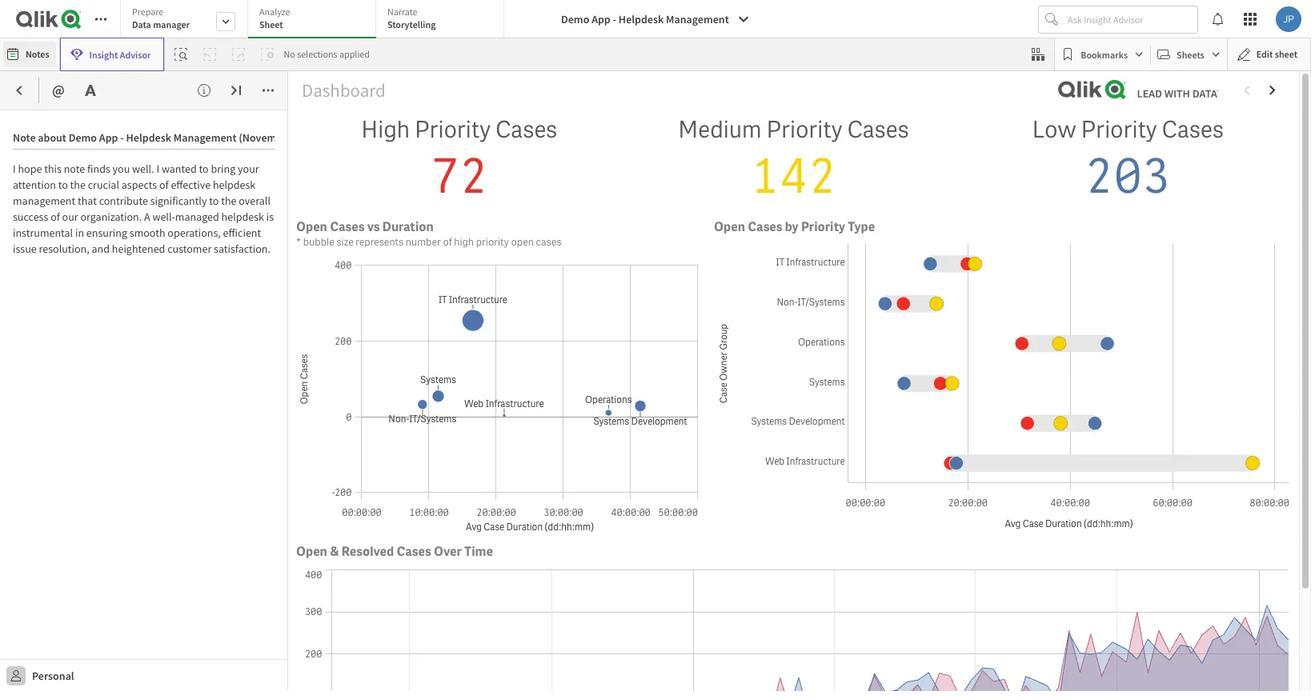 Task type: vqa. For each thing, say whether or not it's contained in the screenshot.
bottom triangle bottom IMAGE
no



Task type: describe. For each thing, give the bounding box(es) containing it.
operations,
[[168, 226, 221, 240]]

demo app - helpdesk management button
[[552, 6, 760, 32]]

open
[[511, 236, 534, 249]]

open cases vs duration * bubble size represents number of high priority open cases
[[296, 219, 562, 249]]

your
[[238, 162, 259, 176]]

organization.
[[80, 210, 142, 224]]

data
[[132, 18, 151, 30]]

1 i from the left
[[13, 162, 16, 176]]

203
[[1085, 145, 1172, 208]]

no
[[284, 48, 295, 60]]

james peterson image
[[1276, 6, 1302, 32]]

contribute
[[99, 194, 148, 208]]

demo
[[561, 12, 590, 26]]

bring
[[211, 162, 236, 176]]

open for open & resolved cases over time
[[296, 544, 327, 561]]

efficient
[[223, 226, 261, 240]]

selections tool image
[[1032, 48, 1045, 61]]

duration
[[382, 219, 434, 236]]

toggle formatting image
[[84, 84, 97, 97]]

notes
[[26, 48, 49, 60]]

that
[[78, 194, 97, 208]]

1 vertical spatial the
[[221, 194, 237, 208]]

manager
[[153, 18, 190, 30]]

next sheet: performance image
[[1267, 84, 1280, 97]]

0 vertical spatial helpdesk
[[213, 178, 256, 192]]

heightened
[[112, 242, 165, 256]]

&
[[330, 544, 339, 561]]

storytelling
[[388, 18, 436, 30]]

@ button
[[46, 78, 71, 103]]

over
[[434, 544, 462, 561]]

crucial
[[88, 178, 119, 192]]

effective
[[171, 178, 211, 192]]

personal
[[32, 669, 74, 683]]

cases inside high priority cases 72
[[496, 114, 558, 145]]

bookmarks button
[[1059, 42, 1148, 67]]

cases inside medium priority cases 142
[[848, 114, 909, 145]]

low
[[1032, 114, 1077, 145]]

priority for 72
[[415, 114, 491, 145]]

wanted
[[162, 162, 197, 176]]

72
[[431, 145, 488, 208]]

2 horizontal spatial to
[[209, 194, 219, 208]]

insight advisor button
[[60, 38, 165, 71]]

open for open cases by priority type
[[714, 219, 746, 236]]

prepare
[[132, 6, 164, 18]]

2 i from the left
[[156, 162, 159, 176]]

details image
[[198, 84, 211, 97]]

a
[[144, 210, 150, 224]]

note
[[64, 162, 85, 176]]

analyze
[[259, 6, 290, 18]]

analyze sheet
[[259, 6, 290, 30]]

satisfaction.
[[214, 242, 271, 256]]

in
[[75, 226, 84, 240]]

issue
[[13, 242, 37, 256]]

of inside open cases vs duration * bubble size represents number of high priority open cases
[[443, 236, 452, 249]]

by
[[785, 219, 799, 236]]

selections
[[297, 48, 338, 60]]

hope
[[18, 162, 42, 176]]

time
[[465, 544, 493, 561]]

priority
[[476, 236, 509, 249]]

Ask Insight Advisor text field
[[1065, 6, 1198, 32]]

cases inside open cases vs duration * bubble size represents number of high priority open cases
[[330, 219, 365, 236]]

managed
[[175, 210, 219, 224]]

resolved
[[342, 544, 394, 561]]

success
[[13, 210, 48, 224]]

customer
[[167, 242, 212, 256]]

medium
[[678, 114, 762, 145]]

sheets button
[[1155, 42, 1224, 67]]

Note Body text field
[[13, 150, 276, 558]]

insight
[[89, 48, 118, 60]]

low priority cases 203
[[1032, 114, 1224, 208]]

bubble
[[303, 236, 334, 249]]

notes button
[[3, 42, 56, 67]]

management
[[666, 12, 729, 26]]

narrate storytelling
[[388, 6, 436, 30]]

attention
[[13, 178, 56, 192]]

application containing 72
[[0, 0, 1312, 692]]

edit
[[1257, 48, 1273, 60]]



Task type: locate. For each thing, give the bounding box(es) containing it.
142
[[751, 145, 837, 208]]

applied
[[340, 48, 370, 60]]

is
[[266, 210, 274, 224]]

2 vertical spatial to
[[209, 194, 219, 208]]

app
[[592, 12, 611, 26]]

sheets
[[1177, 48, 1205, 60]]

application
[[0, 0, 1312, 692]]

of left our
[[51, 210, 60, 224]]

1 vertical spatial of
[[51, 210, 60, 224]]

type
[[848, 219, 875, 236]]

Note title text field
[[13, 123, 275, 150]]

1 horizontal spatial of
[[159, 178, 169, 192]]

helpdesk up efficient
[[221, 210, 264, 224]]

0 vertical spatial the
[[70, 178, 86, 192]]

of
[[159, 178, 169, 192], [51, 210, 60, 224], [443, 236, 452, 249]]

aspects
[[122, 178, 157, 192]]

-
[[613, 12, 617, 26]]

resolution,
[[39, 242, 89, 256]]

high
[[454, 236, 474, 249]]

finds
[[87, 162, 110, 176]]

helpdesk
[[619, 12, 664, 26]]

i right the well.
[[156, 162, 159, 176]]

vs
[[367, 219, 380, 236]]

open for open cases vs duration * bubble size represents number of high priority open cases
[[296, 219, 327, 236]]

open & resolved cases over time
[[296, 544, 493, 561]]

to
[[199, 162, 209, 176], [58, 178, 68, 192], [209, 194, 219, 208]]

2 horizontal spatial of
[[443, 236, 452, 249]]

the
[[70, 178, 86, 192], [221, 194, 237, 208]]

sheet
[[259, 18, 283, 30]]

our
[[62, 210, 78, 224]]

smart search image
[[175, 48, 188, 61]]

and
[[92, 242, 110, 256]]

1 vertical spatial helpdesk
[[221, 210, 264, 224]]

sheet
[[1275, 48, 1298, 60]]

tab list
[[120, 0, 510, 40]]

the down note
[[70, 178, 86, 192]]

helpdesk
[[213, 178, 256, 192], [221, 210, 264, 224]]

this
[[44, 162, 62, 176]]

bookmarks
[[1081, 48, 1128, 60]]

i left hope
[[13, 162, 16, 176]]

number
[[406, 236, 441, 249]]

*
[[296, 236, 301, 249]]

demo app - helpdesk management
[[561, 12, 729, 26]]

priority inside low priority cases 203
[[1081, 114, 1158, 145]]

0 horizontal spatial of
[[51, 210, 60, 224]]

@
[[52, 81, 65, 99]]

no selections applied
[[284, 48, 370, 60]]

priority for 203
[[1081, 114, 1158, 145]]

1 vertical spatial to
[[58, 178, 68, 192]]

open
[[296, 219, 327, 236], [714, 219, 746, 236], [296, 544, 327, 561]]

priority
[[415, 114, 491, 145], [767, 114, 843, 145], [1081, 114, 1158, 145], [802, 219, 846, 236]]

of left high
[[443, 236, 452, 249]]

0 horizontal spatial i
[[13, 162, 16, 176]]

tab list containing prepare
[[120, 0, 510, 40]]

i hope this note finds you well. i wanted to bring your attention to the crucial aspects of effective helpdesk management that contribute significantly to the overall success of our organization. a well-managed helpdesk is instrumental in ensuring smooth operations, efficient issue resolution, and heightened customer satisfaction.
[[13, 162, 276, 256]]

well-
[[152, 210, 175, 224]]

1 horizontal spatial to
[[199, 162, 209, 176]]

ensuring
[[86, 226, 127, 240]]

overall
[[239, 194, 271, 208]]

0 vertical spatial of
[[159, 178, 169, 192]]

open left size
[[296, 219, 327, 236]]

priority inside medium priority cases 142
[[767, 114, 843, 145]]

represents
[[356, 236, 404, 249]]

management
[[13, 194, 75, 208]]

0 horizontal spatial the
[[70, 178, 86, 192]]

prepare data manager
[[132, 6, 190, 30]]

tab list inside application
[[120, 0, 510, 40]]

open left by
[[714, 219, 746, 236]]

you
[[113, 162, 130, 176]]

0 horizontal spatial to
[[58, 178, 68, 192]]

0 vertical spatial to
[[199, 162, 209, 176]]

1 horizontal spatial the
[[221, 194, 237, 208]]

advisor
[[120, 48, 151, 60]]

i
[[13, 162, 16, 176], [156, 162, 159, 176]]

the left overall
[[221, 194, 237, 208]]

medium priority cases 142
[[678, 114, 909, 208]]

to up the managed
[[209, 194, 219, 208]]

priority inside high priority cases 72
[[415, 114, 491, 145]]

helpdesk down bring
[[213, 178, 256, 192]]

open left &
[[296, 544, 327, 561]]

insight advisor
[[89, 48, 151, 60]]

of up significantly
[[159, 178, 169, 192]]

significantly
[[150, 194, 207, 208]]

priority for 142
[[767, 114, 843, 145]]

instrumental
[[13, 226, 73, 240]]

high priority cases 72
[[361, 114, 558, 208]]

narrate
[[388, 6, 418, 18]]

to left bring
[[199, 162, 209, 176]]

to down this
[[58, 178, 68, 192]]

cases
[[536, 236, 562, 249]]

open cases by priority type
[[714, 219, 875, 236]]

well.
[[132, 162, 154, 176]]

1 horizontal spatial i
[[156, 162, 159, 176]]

2 vertical spatial of
[[443, 236, 452, 249]]

expand image
[[230, 84, 243, 97]]

back image
[[13, 84, 26, 97]]

edit sheet
[[1257, 48, 1298, 60]]

high
[[361, 114, 410, 145]]

size
[[337, 236, 354, 249]]

open inside open cases vs duration * bubble size represents number of high priority open cases
[[296, 219, 327, 236]]

edit sheet button
[[1227, 38, 1312, 71]]

cases inside low priority cases 203
[[1162, 114, 1224, 145]]



